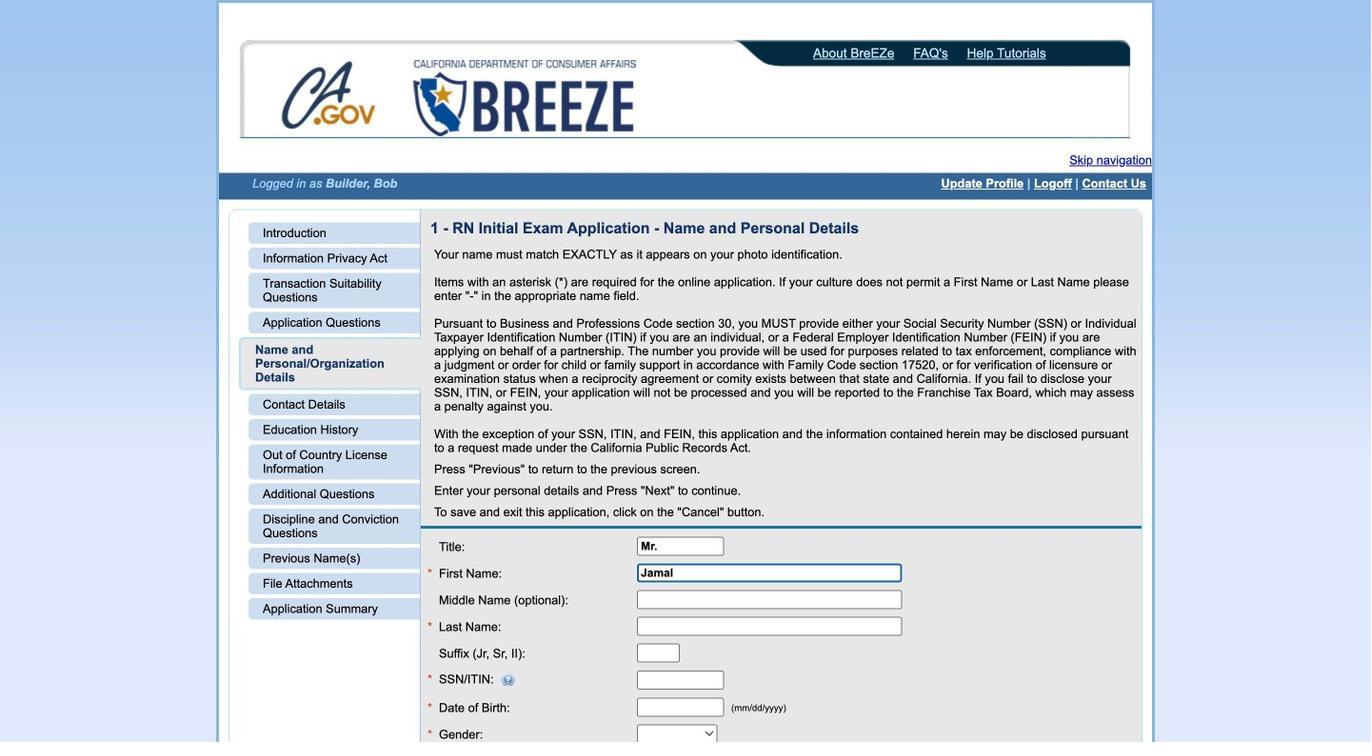 Task type: describe. For each thing, give the bounding box(es) containing it.
state of california breeze image
[[410, 60, 640, 136]]



Task type: locate. For each thing, give the bounding box(es) containing it.
None text field
[[637, 537, 725, 556], [637, 563, 903, 582], [637, 617, 903, 636], [637, 643, 680, 662], [637, 698, 725, 717], [637, 537, 725, 556], [637, 563, 903, 582], [637, 617, 903, 636], [637, 643, 680, 662], [637, 698, 725, 717]]

<small>disclosure of your social security number or individual taxpayer identification number is mandatory. section 30 of the business and professions code and public law 94-455 (42 usca 405 (c)(2)(c)) authorize collection of your social security number or individual taxpayer identification number.  your social security number or individual taxpayer identification numberwill be used exclusively for tax enforcement purposes, for purposes of compliance with any judgment or order for family support in accordance with section 11350.6 of the welfare and institutions code, or for verification of licensure, certification or examination status by a licensing or examination entity which utilizes a national examination and where licensure is reciprocal with the requesting state. if you fail to disclose your social security number or individual taxpayer identification number, your application for initial or renewal of licensure/certification will not be processed. you will be reported to the franchise tax board, who may assess a $100 penalty against you.</small> image
[[494, 674, 516, 686]]

ca.gov image
[[281, 60, 378, 134]]

None text field
[[637, 590, 903, 609], [637, 670, 725, 689], [637, 590, 903, 609], [637, 670, 725, 689]]



